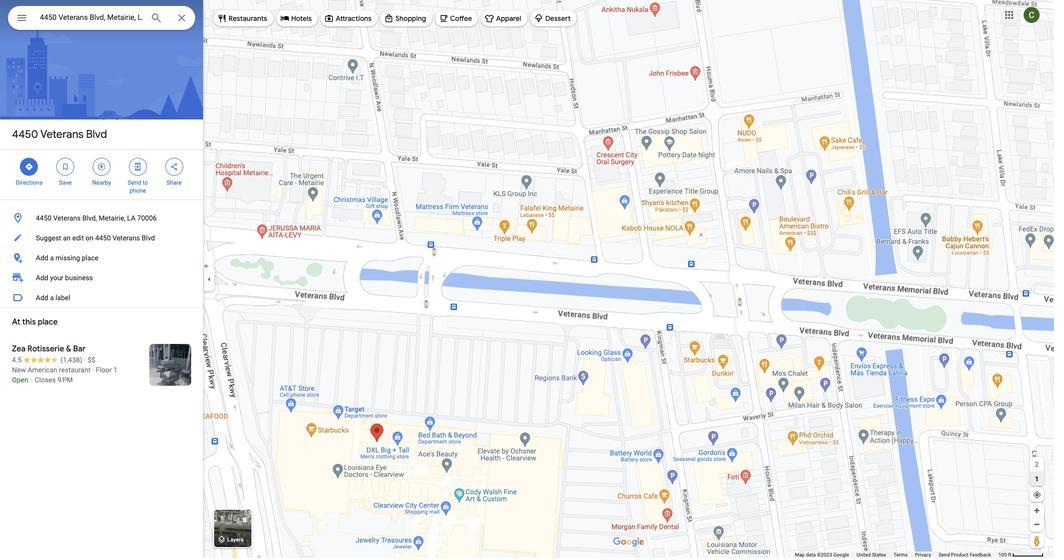 Task type: vqa. For each thing, say whether or not it's contained in the screenshot.
the privacy
yes



Task type: describe. For each thing, give the bounding box(es) containing it.
rotisserie
[[27, 344, 64, 354]]

(1,438)
[[61, 356, 82, 364]]

blvd,
[[82, 214, 97, 222]]

&
[[66, 344, 71, 354]]

new american restaurant · floor 1 open ⋅ closes 9 pm
[[12, 366, 117, 384]]

privacy
[[916, 553, 932, 558]]

floor
[[96, 366, 112, 374]]

ft
[[1009, 553, 1012, 558]]

send for send to phone
[[128, 179, 141, 186]]

map data ©2023 google
[[795, 553, 850, 558]]

collapse side panel image
[[204, 274, 215, 285]]


[[97, 161, 106, 172]]

closes
[[35, 376, 56, 384]]

actions for 4450 veterans blvd region
[[0, 150, 203, 200]]

add for add your business
[[36, 274, 48, 282]]

coffee
[[450, 14, 472, 23]]

add a label button
[[0, 288, 203, 308]]

this
[[22, 317, 36, 327]]

0 vertical spatial ·
[[84, 356, 86, 364]]

veterans for blvd
[[40, 128, 84, 142]]

2 button
[[1030, 457, 1045, 472]]

2
[[1036, 461, 1040, 469]]

price: moderate image
[[88, 356, 95, 364]]

attractions button
[[321, 6, 378, 30]]

bar
[[73, 344, 86, 354]]

hotels
[[291, 14, 312, 23]]

veterans for blvd,
[[53, 214, 81, 222]]

zea
[[12, 344, 26, 354]]

terms
[[894, 553, 908, 558]]

united states button
[[857, 552, 887, 559]]

feedback
[[970, 553, 992, 558]]

dessert
[[546, 14, 571, 23]]

metairie,
[[99, 214, 125, 222]]

suggest an edit on 4450 veterans blvd button
[[0, 228, 203, 248]]

suggest an edit on 4450 veterans blvd
[[36, 234, 155, 242]]

1 inside new american restaurant · floor 1 open ⋅ closes 9 pm
[[114, 366, 117, 374]]

united states
[[857, 553, 887, 558]]

add your business
[[36, 274, 93, 282]]

from your device image
[[1033, 491, 1042, 500]]

states
[[873, 553, 887, 558]]

google
[[834, 553, 850, 558]]

restaurants button
[[214, 6, 273, 30]]

1 vertical spatial 1
[[1036, 475, 1040, 483]]

100 ft button
[[999, 553, 1044, 558]]


[[25, 161, 34, 172]]

4450 veterans blvd
[[12, 128, 107, 142]]

none field inside 4450 veterans blvd, metairie, la 70006 "field"
[[40, 11, 143, 23]]

· inside new american restaurant · floor 1 open ⋅ closes 9 pm
[[92, 366, 94, 374]]

send to phone
[[128, 179, 148, 194]]

4450 for 4450 veterans blvd, metairie, la 70006
[[36, 214, 52, 222]]

save
[[59, 179, 72, 186]]

coffee button
[[435, 6, 478, 30]]

at
[[12, 317, 20, 327]]

suggest
[[36, 234, 61, 242]]

attractions
[[336, 14, 372, 23]]

4450 Veterans Blvd, Metairie, LA 70006 field
[[8, 6, 195, 30]]

4.5
[[12, 356, 22, 364]]

a for label
[[50, 294, 54, 302]]


[[61, 161, 70, 172]]

2 vertical spatial 4450
[[95, 234, 111, 242]]

business
[[65, 274, 93, 282]]

2 1
[[1036, 461, 1040, 483]]

70006
[[137, 214, 157, 222]]

la
[[127, 214, 136, 222]]

shopping button
[[381, 6, 432, 30]]

4.5 stars 1,438 reviews image
[[12, 355, 82, 365]]

add a missing place
[[36, 254, 98, 262]]

data
[[807, 553, 816, 558]]

4450 veterans blvd, metairie, la 70006 button
[[0, 208, 203, 228]]

apparel
[[496, 14, 522, 23]]



Task type: locate. For each thing, give the bounding box(es) containing it.
2 a from the top
[[50, 294, 54, 302]]

1
[[114, 366, 117, 374], [1036, 475, 1040, 483]]

$$
[[88, 356, 95, 364]]

layers
[[228, 537, 244, 544]]

4450 right on
[[95, 234, 111, 242]]

· down $$
[[92, 366, 94, 374]]

send up phone
[[128, 179, 141, 186]]

zoom out image
[[1034, 521, 1041, 529]]

zoom in image
[[1034, 507, 1041, 515]]

share
[[167, 179, 182, 186]]

blvd
[[86, 128, 107, 142], [142, 234, 155, 242]]

american
[[28, 366, 57, 374]]

edit
[[72, 234, 84, 242]]

dessert button
[[531, 6, 577, 30]]

footer inside the google maps element
[[795, 552, 999, 559]]

add left label
[[36, 294, 48, 302]]

0 vertical spatial a
[[50, 254, 54, 262]]

4450 for 4450 veterans blvd
[[12, 128, 38, 142]]

add a missing place button
[[0, 248, 203, 268]]

restaurant
[[59, 366, 91, 374]]

missing
[[56, 254, 80, 262]]

a left label
[[50, 294, 54, 302]]

⋅
[[30, 376, 33, 384]]

2 vertical spatial veterans
[[113, 234, 140, 242]]

1 horizontal spatial send
[[939, 553, 950, 558]]

a left missing
[[50, 254, 54, 262]]

1 button
[[1030, 472, 1045, 486]]

0 horizontal spatial place
[[38, 317, 58, 327]]

None field
[[40, 11, 143, 23]]

1 a from the top
[[50, 254, 54, 262]]

on
[[86, 234, 94, 242]]

0 horizontal spatial blvd
[[86, 128, 107, 142]]

place down on
[[82, 254, 98, 262]]

1 vertical spatial send
[[939, 553, 950, 558]]

new
[[12, 366, 26, 374]]

2 add from the top
[[36, 274, 48, 282]]

add left your
[[36, 274, 48, 282]]

veterans up 
[[40, 128, 84, 142]]

1 vertical spatial add
[[36, 274, 48, 282]]

1 horizontal spatial 1
[[1036, 475, 1040, 483]]

 button
[[8, 6, 36, 32]]

blvd up 
[[86, 128, 107, 142]]


[[170, 161, 179, 172]]

0 horizontal spatial send
[[128, 179, 141, 186]]

product
[[952, 553, 969, 558]]

send product feedback
[[939, 553, 992, 558]]

4450 veterans blvd, metairie, la 70006
[[36, 214, 157, 222]]

send left product
[[939, 553, 950, 558]]

footer containing map data ©2023 google
[[795, 552, 999, 559]]

blvd down 70006 on the left top of page
[[142, 234, 155, 242]]

send for send product feedback
[[939, 553, 950, 558]]

100
[[999, 553, 1008, 558]]

show street view coverage image
[[1030, 534, 1045, 549]]

google account: christina overa  
(christinaovera9@gmail.com) image
[[1024, 7, 1040, 23]]

blvd inside button
[[142, 234, 155, 242]]

place
[[82, 254, 98, 262], [38, 317, 58, 327]]

add your business link
[[0, 268, 203, 288]]

1 vertical spatial ·
[[92, 366, 94, 374]]

hotels button
[[276, 6, 318, 30]]

1 add from the top
[[36, 254, 48, 262]]

1 vertical spatial blvd
[[142, 234, 155, 242]]

veterans
[[40, 128, 84, 142], [53, 214, 81, 222], [113, 234, 140, 242]]

map
[[795, 553, 805, 558]]

0 vertical spatial 4450
[[12, 128, 38, 142]]

2 vertical spatial add
[[36, 294, 48, 302]]

1 horizontal spatial place
[[82, 254, 98, 262]]

1 vertical spatial 4450
[[36, 214, 52, 222]]

directions
[[16, 179, 43, 186]]

open
[[12, 376, 28, 384]]

shopping
[[396, 14, 426, 23]]

· $$
[[84, 356, 95, 364]]

at this place
[[12, 317, 58, 327]]

4450 up 
[[12, 128, 38, 142]]

place right this
[[38, 317, 58, 327]]

0 vertical spatial send
[[128, 179, 141, 186]]

· left $$
[[84, 356, 86, 364]]

add a label
[[36, 294, 70, 302]]

0 vertical spatial add
[[36, 254, 48, 262]]

google maps element
[[0, 0, 1055, 559]]

your
[[50, 274, 63, 282]]

place inside button
[[82, 254, 98, 262]]

1 down 2 button
[[1036, 475, 1040, 483]]

0 horizontal spatial ·
[[84, 356, 86, 364]]

a for missing
[[50, 254, 54, 262]]

0 vertical spatial 1
[[114, 366, 117, 374]]

a
[[50, 254, 54, 262], [50, 294, 54, 302]]

united
[[857, 553, 871, 558]]

footer
[[795, 552, 999, 559]]

phone
[[130, 187, 146, 194]]

4450 veterans blvd main content
[[0, 0, 203, 559]]

apparel button
[[481, 6, 528, 30]]

1 vertical spatial place
[[38, 317, 58, 327]]

privacy button
[[916, 552, 932, 559]]

0 vertical spatial place
[[82, 254, 98, 262]]

restaurants
[[229, 14, 267, 23]]

0 vertical spatial veterans
[[40, 128, 84, 142]]

to
[[143, 179, 148, 186]]

add
[[36, 254, 48, 262], [36, 274, 48, 282], [36, 294, 48, 302]]


[[133, 161, 142, 172]]

100 ft
[[999, 553, 1012, 558]]

veterans down "la"
[[113, 234, 140, 242]]

zea rotisserie & bar
[[12, 344, 86, 354]]

9 pm
[[58, 376, 73, 384]]

an
[[63, 234, 71, 242]]

0 horizontal spatial 1
[[114, 366, 117, 374]]

terms button
[[894, 552, 908, 559]]

add down suggest
[[36, 254, 48, 262]]

send inside send to phone
[[128, 179, 141, 186]]

add for add a label
[[36, 294, 48, 302]]

1 vertical spatial a
[[50, 294, 54, 302]]

send inside 'button'
[[939, 553, 950, 558]]

add for add a missing place
[[36, 254, 48, 262]]


[[16, 11, 28, 25]]

send product feedback button
[[939, 552, 992, 559]]

3 add from the top
[[36, 294, 48, 302]]

veterans up an
[[53, 214, 81, 222]]

nearby
[[92, 179, 111, 186]]

©2023
[[818, 553, 833, 558]]

0 vertical spatial blvd
[[86, 128, 107, 142]]

4450 up suggest
[[36, 214, 52, 222]]

send
[[128, 179, 141, 186], [939, 553, 950, 558]]

 search field
[[8, 6, 195, 32]]

label
[[56, 294, 70, 302]]

1 right floor
[[114, 366, 117, 374]]

1 horizontal spatial ·
[[92, 366, 94, 374]]

1 vertical spatial veterans
[[53, 214, 81, 222]]

1 horizontal spatial blvd
[[142, 234, 155, 242]]

·
[[84, 356, 86, 364], [92, 366, 94, 374]]



